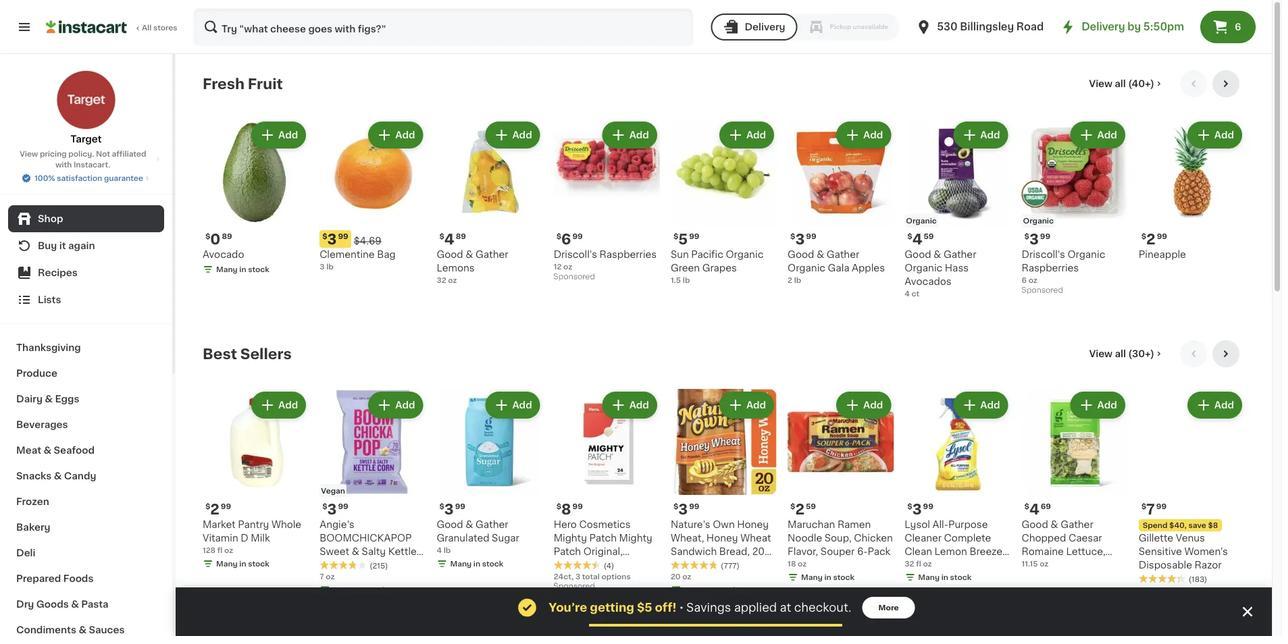 Task type: describe. For each thing, give the bounding box(es) containing it.
buy
[[38, 241, 57, 251]]

good for good & gather organic hass avocados
[[905, 250, 932, 260]]

lettuce,
[[1067, 548, 1106, 557]]

view pricing policy. not affiliated with instacart. link
[[11, 149, 162, 170]]

59 for 4
[[924, 233, 934, 240]]

gather inside good & gather granulated sugar 4 lb
[[476, 521, 509, 530]]

many down flavor,
[[802, 574, 823, 582]]

$ for good & gather granulated sugar
[[440, 503, 445, 511]]

good & gather organic hass avocados 4 ct
[[905, 250, 977, 298]]

& for good & gather lemons 32 oz
[[466, 250, 473, 260]]

$ for spend $40, save $8
[[1142, 503, 1147, 511]]

& for snacks & candy
[[54, 472, 62, 481]]

good & gather organic gala apples 2 lb
[[788, 250, 885, 284]]

6 button
[[1201, 11, 1256, 43]]

fresh
[[203, 77, 245, 91]]

soup,
[[825, 534, 852, 544]]

total for spend $40, save $8
[[1155, 587, 1172, 594]]

& for condiments & sauces
[[79, 626, 87, 635]]

pricing
[[40, 150, 67, 158]]

spend
[[1143, 522, 1168, 530]]

$ for good & gather organic gala apples
[[791, 233, 796, 240]]

add for good & gather organic gala apples
[[864, 130, 884, 140]]

128
[[203, 547, 216, 555]]

many down granulated
[[450, 561, 472, 568]]

sugar
[[492, 534, 520, 544]]

$8
[[1209, 522, 1219, 530]]

dry goods & pasta
[[16, 600, 109, 610]]

corn
[[320, 561, 343, 571]]

oz inside 'good & gather lemons 32 oz'
[[448, 277, 457, 284]]

530 billingsley road button
[[916, 8, 1044, 46]]

razor
[[1195, 561, 1222, 571]]

$ 4 69
[[1025, 503, 1052, 517]]

organic inside sun pacific organic green grapes 1.5 lb
[[726, 250, 764, 260]]

cosmetics
[[580, 521, 631, 530]]

lb inside $ 3 99 $4.69 clementine bag 3 lb
[[327, 263, 334, 271]]

sensitive
[[1139, 548, 1183, 557]]

$ 3 99 for lysol all-purpose cleaner complete clean lemon breeze scent
[[908, 503, 934, 517]]

women's
[[1185, 548, 1229, 557]]

4 for good & gather organic hass avocados
[[913, 232, 923, 246]]

$ 3 99 for angie's boomchickapop sweet & salty kettle corn popcorn
[[323, 503, 349, 517]]

$40,
[[1170, 522, 1187, 530]]

$ 3 99 for nature's own honey wheat, honey wheat sandwich bread, 20 oz loaf
[[674, 503, 700, 517]]

add for sun pacific organic green grapes
[[747, 130, 766, 140]]

organic inside the good & gather organic hass avocados 4 ct
[[905, 264, 943, 273]]

best sellers
[[203, 347, 292, 361]]

0 horizontal spatial 20
[[671, 573, 681, 581]]

guarantee
[[104, 175, 143, 182]]

3 for good & gather organic gala apples
[[796, 232, 805, 246]]

produce link
[[8, 361, 164, 387]]

7 inside the product "group"
[[1147, 503, 1156, 517]]

sellers
[[240, 347, 292, 361]]

sandwich
[[671, 548, 717, 557]]

hass
[[945, 264, 969, 273]]

grapes
[[703, 264, 737, 273]]

beverages
[[16, 420, 68, 430]]

$ 5 99
[[674, 232, 700, 246]]

$ for driscoll's organic raspberries
[[1025, 233, 1030, 240]]

99 for driscoll's organic raspberries
[[1041, 233, 1051, 240]]

& for good & gather organic hass avocados 4 ct
[[934, 250, 942, 260]]

2 for maruchan ramen noodle soup, chicken flavor, souper 6-pack
[[796, 503, 805, 517]]

hero
[[554, 521, 577, 530]]

3 up clementine
[[327, 232, 337, 246]]

good inside good & gather chopped caesar romaine lettuce, cheesy garlic crouton crumbles & shredded parmesan cheese chopped salad kit with creamy caesar
[[1022, 521, 1049, 530]]

•
[[680, 603, 684, 614]]

99 for hero cosmetics mighty patch mighty patch original, hydrocolloid acne pimple patch
[[573, 503, 583, 511]]

$ for avocado
[[205, 233, 210, 240]]

recipes
[[38, 268, 78, 278]]

maruchan ramen noodle soup, chicken flavor, souper 6-pack 18 oz
[[788, 521, 893, 568]]

$ inside $ 3 99 $4.69 clementine bag 3 lb
[[323, 233, 327, 240]]

bakery link
[[8, 515, 164, 541]]

99 for lysol all-purpose cleaner complete clean lemon breeze scent
[[924, 503, 934, 511]]

8
[[562, 503, 571, 517]]

$5
[[637, 603, 653, 614]]

many in stock down "souper"
[[802, 574, 855, 582]]

4 for good & gather lemons
[[445, 232, 455, 246]]

view all (30+) button
[[1084, 341, 1170, 368]]

add for angie's boomchickapop sweet & salty kettle corn popcorn
[[396, 401, 415, 410]]

treatment tracker modal dialog
[[176, 588, 1273, 637]]

3 down clementine
[[320, 263, 325, 271]]

1 vertical spatial patch
[[554, 548, 581, 557]]

many in stock down avocado
[[216, 266, 270, 274]]

deli link
[[8, 541, 164, 566]]

2 for market pantry whole vitamin d milk
[[210, 503, 220, 517]]

gather for good & gather organic gala apples
[[827, 250, 860, 260]]

kit
[[1051, 615, 1064, 625]]

lysol
[[905, 521, 931, 530]]

2 mighty from the left
[[619, 534, 653, 544]]

snacks
[[16, 472, 52, 481]]

product group containing 0
[[203, 119, 309, 278]]

options for spend $40, save $8
[[1174, 587, 1203, 594]]

oz inside nature's own honey wheat, honey wheat sandwich bread, 20 oz loaf
[[671, 561, 682, 571]]

granulated
[[437, 534, 490, 544]]

view pricing policy. not affiliated with instacart.
[[20, 150, 146, 169]]

bag
[[377, 250, 396, 260]]

good for good & gather lemons
[[437, 250, 463, 260]]

good for good & gather organic gala apples
[[788, 250, 815, 260]]

4 inside good & gather granulated sugar 4 lb
[[437, 547, 442, 555]]

$ for maruchan ramen noodle soup, chicken flavor, souper 6-pack
[[791, 503, 796, 511]]

market
[[203, 521, 236, 530]]

salad
[[1022, 615, 1048, 625]]

pack
[[868, 548, 891, 557]]

getting
[[590, 603, 635, 614]]

dry goods & pasta link
[[8, 592, 164, 618]]

milk
[[251, 534, 270, 544]]

view all (40+)
[[1090, 79, 1155, 89]]

in down "souper"
[[825, 574, 832, 582]]

(4)
[[604, 562, 615, 570]]

bread,
[[720, 548, 750, 557]]

lb inside good & gather organic gala apples 2 lb
[[795, 277, 802, 284]]

instacart.
[[74, 161, 110, 169]]

chicken
[[854, 534, 893, 544]]

good inside good & gather granulated sugar 4 lb
[[437, 521, 463, 530]]

view all (40+) button
[[1084, 70, 1170, 97]]

product group containing 6
[[554, 119, 660, 285]]

garlic
[[1061, 561, 1089, 571]]

1 vertical spatial 32
[[905, 561, 915, 568]]

total for 8
[[582, 573, 600, 581]]

0
[[210, 232, 221, 246]]

driscoll's for 3
[[1022, 250, 1066, 260]]

dairy
[[16, 395, 43, 404]]

0 vertical spatial honey
[[738, 521, 769, 530]]

many in stock down d
[[216, 561, 270, 568]]

99 for market pantry whole vitamin d milk
[[221, 503, 231, 511]]

$ 3 99 for good & gather granulated sugar
[[440, 503, 466, 517]]

100% satisfaction guarantee button
[[21, 170, 151, 184]]

beverages link
[[8, 412, 164, 438]]

(30+)
[[1129, 349, 1155, 359]]

options for 8
[[602, 573, 631, 581]]

acne
[[618, 561, 642, 571]]

delivery by 5:50pm
[[1082, 22, 1185, 32]]

oz inside maruchan ramen noodle soup, chicken flavor, souper 6-pack 18 oz
[[798, 561, 807, 568]]

oz inside driscoll's raspberries 12 oz
[[564, 263, 573, 271]]

$4.69
[[354, 237, 382, 246]]

$ 4 89
[[440, 232, 466, 246]]

4 inside the good & gather organic hass avocados 4 ct
[[905, 290, 910, 298]]

organic inside driscoll's organic raspberries 6 oz
[[1068, 250, 1106, 260]]

in down good & gather granulated sugar 4 lb
[[474, 561, 481, 568]]

stock inside the product "group"
[[248, 266, 270, 274]]

good & gather lemons 32 oz
[[437, 250, 509, 284]]

raspberries inside driscoll's organic raspberries 6 oz
[[1022, 264, 1079, 273]]

32 inside 'good & gather lemons 32 oz'
[[437, 277, 446, 284]]

all for spend $40, save $8
[[1115, 349, 1127, 359]]

more button
[[863, 597, 916, 619]]

foods
[[63, 574, 94, 584]]

raspberries inside driscoll's raspberries 12 oz
[[600, 250, 657, 260]]

20 inside nature's own honey wheat, honey wheat sandwich bread, 20 oz loaf
[[753, 548, 765, 557]]

condiments & sauces link
[[8, 618, 164, 637]]

own
[[713, 521, 735, 530]]

add button for maruchan ramen noodle soup, chicken flavor, souper 6-pack
[[838, 393, 890, 418]]

nature's own honey wheat, honey wheat sandwich bread, 20 oz loaf
[[671, 521, 772, 571]]

99 for spend $40, save $8
[[1157, 503, 1167, 511]]

lb inside good & gather granulated sugar 4 lb
[[444, 547, 451, 555]]

condiments
[[16, 626, 76, 635]]

sponsored badge image for driscoll's organic raspberries
[[1022, 287, 1063, 295]]

fl inside market pantry whole vitamin d milk 128 fl oz
[[217, 547, 223, 555]]

3 for angie's boomchickapop sweet & salty kettle corn popcorn
[[327, 503, 337, 517]]

add button for angie's boomchickapop sweet & salty kettle corn popcorn
[[370, 393, 422, 418]]

hero cosmetics mighty patch mighty patch original, hydrocolloid acne pimple patch
[[554, 521, 653, 584]]

1 vertical spatial honey
[[707, 534, 738, 544]]

59 for 2
[[806, 503, 816, 511]]

dairy & eggs
[[16, 395, 79, 404]]

3,
[[1139, 587, 1146, 594]]

89 for 4
[[456, 233, 466, 240]]

item carousel region containing fresh fruit
[[203, 70, 1246, 330]]

0 horizontal spatial caesar
[[1022, 629, 1056, 637]]

$ 3 99 for driscoll's organic raspberries
[[1025, 232, 1051, 246]]

$ for good & gather chopped caesar romaine lettuce, cheesy garlic crouton crumbles & shredded parmesan cheese chopped salad kit with creamy caesar
[[1025, 503, 1030, 511]]

pacific
[[692, 250, 724, 260]]

many in stock down the popcorn
[[333, 587, 387, 594]]

sponsored badge image for driscoll's raspberries
[[554, 274, 595, 281]]

$ 0 89
[[205, 232, 232, 246]]

add button for avocado
[[253, 123, 305, 147]]

clean
[[905, 548, 933, 557]]

dairy & eggs link
[[8, 387, 164, 412]]

$ 2 99 for pineapple
[[1142, 232, 1168, 246]]

product group containing 8
[[554, 389, 660, 595]]

in up savings
[[708, 587, 715, 594]]

angie's boomchickapop sweet & salty kettle corn popcorn
[[320, 521, 417, 571]]

add for avocado
[[278, 130, 298, 140]]

by
[[1128, 22, 1142, 32]]

at
[[780, 603, 792, 614]]

(40+)
[[1129, 79, 1155, 89]]

99 for pineapple
[[1157, 233, 1168, 240]]

product group containing 7
[[1139, 389, 1246, 636]]

many down 20 oz
[[685, 587, 706, 594]]

69
[[1041, 503, 1052, 511]]

sun
[[671, 250, 689, 260]]

$ for lysol all-purpose cleaner complete clean lemon breeze scent
[[908, 503, 913, 511]]

89 for 0
[[222, 233, 232, 240]]

$ for hero cosmetics mighty patch mighty patch original, hydrocolloid acne pimple patch
[[557, 503, 562, 511]]

many down scent
[[919, 574, 940, 582]]

organic inside good & gather organic gala apples 2 lb
[[788, 264, 826, 273]]



Task type: vqa. For each thing, say whether or not it's contained in the screenshot.
Fast on the left
no



Task type: locate. For each thing, give the bounding box(es) containing it.
add button for sun pacific organic green grapes
[[721, 123, 773, 147]]

& for dairy & eggs
[[45, 395, 53, 404]]

2 inside good & gather organic gala apples 2 lb
[[788, 277, 793, 284]]

20 down the wheat at the right bottom of the page
[[753, 548, 765, 557]]

many in stock down good & gather granulated sugar 4 lb
[[450, 561, 504, 568]]

$ 3 99 for good & gather organic gala apples
[[791, 232, 817, 246]]

popcorn
[[345, 561, 386, 571]]

1 horizontal spatial $ 2 99
[[1142, 232, 1168, 246]]

oz inside driscoll's organic raspberries 6 oz
[[1029, 277, 1038, 284]]

& for good & gather granulated sugar 4 lb
[[466, 521, 473, 530]]

lb inside sun pacific organic green grapes 1.5 lb
[[683, 277, 690, 284]]

add for pineapple
[[1215, 130, 1235, 140]]

$ up good & gather organic gala apples 2 lb
[[791, 233, 796, 240]]

many down vitamin
[[216, 561, 238, 568]]

$ up sun
[[674, 233, 679, 240]]

add button for good & gather granulated sugar
[[487, 393, 539, 418]]

3 for good & gather granulated sugar
[[445, 503, 454, 517]]

1 horizontal spatial fl
[[917, 561, 922, 568]]

2 inside the product "group"
[[1148, 587, 1153, 594]]

& for good & gather chopped caesar romaine lettuce, cheesy garlic crouton crumbles & shredded parmesan cheese chopped salad kit with creamy caesar
[[1051, 521, 1059, 530]]

$ up the spend
[[1142, 503, 1147, 511]]

1 vertical spatial fl
[[917, 561, 922, 568]]

organic
[[1024, 217, 1054, 225], [907, 217, 937, 225], [1068, 250, 1106, 260], [726, 250, 764, 260], [788, 264, 826, 273], [905, 264, 943, 273]]

1 horizontal spatial delivery
[[1082, 22, 1126, 32]]

gather inside good & gather organic gala apples 2 lb
[[827, 250, 860, 260]]

$ for good & gather organic hass avocados
[[908, 233, 913, 240]]

good inside 'good & gather lemons 32 oz'
[[437, 250, 463, 260]]

fruit
[[248, 77, 283, 91]]

4
[[445, 232, 455, 246], [913, 232, 923, 246], [905, 290, 910, 298], [1030, 503, 1040, 517], [437, 547, 442, 555]]

0 vertical spatial view
[[1090, 79, 1113, 89]]

sponsored badge image for nature's own honey wheat, honey wheat sandwich bread, 20 oz loaf
[[671, 600, 712, 607]]

1 vertical spatial chopped
[[1061, 602, 1106, 611]]

in down avocado
[[239, 266, 246, 274]]

6 inside button
[[1235, 22, 1242, 32]]

0 vertical spatial chopped
[[1022, 534, 1067, 544]]

$ for good & gather lemons
[[440, 233, 445, 240]]

1 vertical spatial total
[[1155, 587, 1172, 594]]

sponsored badge image
[[554, 274, 595, 281], [1022, 287, 1063, 295], [554, 583, 595, 591], [671, 600, 712, 607]]

None search field
[[193, 8, 694, 46]]

view for 8
[[1090, 349, 1113, 359]]

$ 3 99 up good & gather organic gala apples 2 lb
[[791, 232, 817, 246]]

1 vertical spatial options
[[1174, 587, 1203, 594]]

patch down (4)
[[589, 575, 616, 584]]

goods
[[36, 600, 69, 610]]

1 horizontal spatial 32
[[905, 561, 915, 568]]

$ inside $ 0 89
[[205, 233, 210, 240]]

thanksgiving link
[[8, 335, 164, 361]]

3 down hydrocolloid
[[576, 573, 581, 581]]

item carousel region
[[203, 70, 1246, 330], [203, 341, 1246, 637]]

all stores link
[[46, 8, 178, 46]]

$ 6 99
[[557, 232, 583, 246]]

99 right 5
[[689, 233, 700, 240]]

driscoll's inside driscoll's raspberries 12 oz
[[554, 250, 597, 260]]

view all (30+)
[[1090, 349, 1155, 359]]

59 up the good & gather organic hass avocados 4 ct
[[924, 233, 934, 240]]

view inside view pricing policy. not affiliated with instacart.
[[20, 150, 38, 158]]

11.15 oz
[[1022, 561, 1049, 568]]

99 for good & gather organic gala apples
[[807, 233, 817, 240]]

driscoll's raspberries 12 oz
[[554, 250, 657, 271]]

gather inside 'good & gather lemons 32 oz'
[[476, 250, 509, 260]]

sponsored badge image for hero cosmetics mighty patch mighty patch original, hydrocolloid acne pimple patch
[[554, 583, 595, 591]]

patch up hydrocolloid
[[554, 548, 581, 557]]

24ct, 3 total options
[[554, 573, 631, 581]]

0 horizontal spatial fl
[[217, 547, 223, 555]]

99 right 8
[[573, 503, 583, 511]]

$ down 'item badge' icon
[[1025, 233, 1030, 240]]

crumbles
[[1063, 575, 1109, 584]]

sponsored badge image down 24ct,
[[554, 583, 595, 591]]

99
[[338, 233, 349, 240], [573, 233, 583, 240], [807, 233, 817, 240], [1041, 233, 1051, 240], [689, 233, 700, 240], [1157, 233, 1168, 240], [221, 503, 231, 511], [338, 503, 349, 511], [573, 503, 583, 511], [455, 503, 466, 511], [689, 503, 700, 511], [924, 503, 934, 511], [1157, 503, 1167, 511]]

$ 3 99 up nature's
[[674, 503, 700, 517]]

breeze
[[970, 548, 1003, 557]]

2 89 from the left
[[456, 233, 466, 240]]

7 oz
[[320, 573, 335, 581]]

3 up good & gather organic gala apples 2 lb
[[796, 232, 805, 246]]

3 up angie's
[[327, 503, 337, 517]]

★★★★★
[[320, 561, 367, 570], [320, 561, 367, 570], [554, 561, 601, 570], [554, 561, 601, 570], [671, 561, 718, 570], [671, 561, 718, 570], [1139, 574, 1187, 584], [1139, 574, 1187, 584]]

4 down granulated
[[437, 547, 442, 555]]

meat & seafood
[[16, 446, 95, 456]]

all left (40+)
[[1115, 79, 1126, 89]]

1 horizontal spatial driscoll's
[[1022, 250, 1066, 260]]

$ for nature's own honey wheat, honey wheat sandwich bread, 20 oz loaf
[[674, 503, 679, 511]]

lists link
[[8, 287, 164, 314]]

add for market pantry whole vitamin d milk
[[278, 401, 298, 410]]

options down the (183)
[[1174, 587, 1203, 594]]

1 vertical spatial 20
[[671, 573, 681, 581]]

$ for driscoll's raspberries
[[557, 233, 562, 240]]

1 vertical spatial caesar
[[1022, 629, 1056, 637]]

honey up the wheat at the right bottom of the page
[[738, 521, 769, 530]]

$ inside $ 7 99
[[1142, 503, 1147, 511]]

99 for good & gather granulated sugar
[[455, 503, 466, 511]]

99 up the spend
[[1157, 503, 1167, 511]]

3 for driscoll's organic raspberries
[[1030, 232, 1039, 246]]

add button for market pantry whole vitamin d milk
[[253, 393, 305, 418]]

99 inside '$ 8 99'
[[573, 503, 583, 511]]

market pantry whole vitamin d milk 128 fl oz
[[203, 521, 302, 555]]

& inside good & gather organic gala apples 2 lb
[[817, 250, 825, 260]]

in down lemon
[[942, 574, 949, 582]]

good inside the good & gather organic hass avocados 4 ct
[[905, 250, 932, 260]]

$ up pineapple
[[1142, 233, 1147, 240]]

shop
[[38, 214, 63, 224]]

1 all from the top
[[1115, 79, 1126, 89]]

59 inside $ 2 59
[[806, 503, 816, 511]]

gather inside the good & gather organic hass avocados 4 ct
[[944, 250, 977, 260]]

1 vertical spatial view
[[20, 150, 38, 158]]

0 horizontal spatial $ 2 99
[[205, 503, 231, 517]]

2 vertical spatial view
[[1090, 349, 1113, 359]]

3, 2 total options
[[1139, 587, 1203, 594]]

$ 4 59
[[908, 232, 934, 246]]

driscoll's inside driscoll's organic raspberries 6 oz
[[1022, 250, 1066, 260]]

4 up the good & gather organic hass avocados 4 ct
[[913, 232, 923, 246]]

main content containing fresh fruit
[[176, 54, 1273, 637]]

driscoll's
[[554, 250, 597, 260], [1022, 250, 1066, 260]]

$ up hero
[[557, 503, 562, 511]]

$ inside $ 4 69
[[1025, 503, 1030, 511]]

delivery for delivery
[[745, 22, 786, 32]]

99 up clementine
[[338, 233, 349, 240]]

patch up original,
[[590, 534, 617, 544]]

pantry
[[238, 521, 269, 530]]

add for clementine bag
[[396, 130, 415, 140]]

cheese
[[1022, 602, 1059, 611]]

fl right 128
[[217, 547, 223, 555]]

sponsored badge image down 20 oz
[[671, 600, 712, 607]]

Search field
[[195, 9, 692, 45]]

(183)
[[1189, 576, 1208, 583]]

2 driscoll's from the left
[[1022, 250, 1066, 260]]

1 vertical spatial item carousel region
[[203, 341, 1246, 637]]

$ up market
[[205, 503, 210, 511]]

0 vertical spatial 6
[[1235, 22, 1242, 32]]

$ for pineapple
[[1142, 233, 1147, 240]]

gather for good & gather organic hass avocados
[[944, 250, 977, 260]]

1 vertical spatial 6
[[562, 232, 571, 246]]

sponsored badge image down driscoll's organic raspberries 6 oz
[[1022, 287, 1063, 295]]

1 horizontal spatial 89
[[456, 233, 466, 240]]

0 vertical spatial raspberries
[[600, 250, 657, 260]]

product group containing 5
[[671, 119, 777, 286]]

add button for clementine bag
[[370, 123, 422, 147]]

gather for good & gather lemons
[[476, 250, 509, 260]]

4 left ct
[[905, 290, 910, 298]]

1 horizontal spatial mighty
[[619, 534, 653, 544]]

99 down vegan
[[338, 503, 349, 511]]

0 horizontal spatial delivery
[[745, 22, 786, 32]]

2 for pineapple
[[1147, 232, 1156, 246]]

1 vertical spatial $ 2 99
[[205, 503, 231, 517]]

add button for good & gather organic hass avocados
[[955, 123, 1007, 147]]

0 horizontal spatial options
[[602, 573, 631, 581]]

it
[[59, 241, 66, 251]]

1 vertical spatial all
[[1115, 349, 1127, 359]]

7 down corn
[[320, 573, 324, 581]]

$ 3 99 up angie's
[[323, 503, 349, 517]]

$ inside the $ 6 99
[[557, 233, 562, 240]]

& inside the good & gather organic hass avocados 4 ct
[[934, 250, 942, 260]]

1 horizontal spatial total
[[1155, 587, 1172, 594]]

salty
[[362, 548, 386, 557]]

1 horizontal spatial options
[[1174, 587, 1203, 594]]

100%
[[35, 175, 55, 182]]

$ inside $ 2 59
[[791, 503, 796, 511]]

all left (30+)
[[1115, 349, 1127, 359]]

0 vertical spatial fl
[[217, 547, 223, 555]]

add button for good & gather lemons
[[487, 123, 539, 147]]

nature's
[[671, 521, 711, 530]]

in down d
[[239, 561, 246, 568]]

$ up granulated
[[440, 503, 445, 511]]

lists
[[38, 295, 61, 305]]

1 item carousel region from the top
[[203, 70, 1246, 330]]

target
[[71, 134, 102, 144]]

2 item carousel region from the top
[[203, 341, 1246, 637]]

view left (40+)
[[1090, 79, 1113, 89]]

driscoll's for 6
[[554, 250, 597, 260]]

frozen
[[16, 497, 49, 507]]

hydrocolloid
[[554, 561, 615, 571]]

3 up driscoll's organic raspberries 6 oz
[[1030, 232, 1039, 246]]

5
[[679, 232, 688, 246]]

affiliated
[[112, 150, 146, 158]]

0 horizontal spatial 89
[[222, 233, 232, 240]]

2 horizontal spatial 6
[[1235, 22, 1242, 32]]

20 down sandwich
[[671, 573, 681, 581]]

$ 3 99 up driscoll's organic raspberries 6 oz
[[1025, 232, 1051, 246]]

honey
[[738, 521, 769, 530], [707, 534, 738, 544]]

4 for good & gather chopped caesar romaine lettuce, cheesy garlic crouton crumbles & shredded parmesan cheese chopped salad kit with creamy caesar
[[1030, 503, 1040, 517]]

$ for sun pacific organic green grapes
[[674, 233, 679, 240]]

1 horizontal spatial 6
[[1022, 277, 1027, 284]]

d
[[241, 534, 249, 544]]

crouton
[[1022, 575, 1061, 584]]

32 down clean
[[905, 561, 915, 568]]

1.5
[[671, 277, 681, 284]]

souper
[[821, 548, 855, 557]]

fl down clean
[[917, 561, 922, 568]]

many down "7 oz"
[[333, 587, 355, 594]]

chopped up "romaine"
[[1022, 534, 1067, 544]]

1 vertical spatial 59
[[806, 503, 816, 511]]

99 up market
[[221, 503, 231, 511]]

1 driscoll's from the left
[[554, 250, 597, 260]]

best
[[203, 347, 237, 361]]

with
[[1066, 615, 1088, 625]]

& for meat & seafood
[[44, 446, 51, 456]]

$ inside '$ 8 99'
[[557, 503, 562, 511]]

gather inside good & gather chopped caesar romaine lettuce, cheesy garlic crouton crumbles & shredded parmesan cheese chopped salad kit with creamy caesar
[[1061, 521, 1094, 530]]

1 horizontal spatial 20
[[753, 548, 765, 557]]

$ inside $ 4 59
[[908, 233, 913, 240]]

delivery inside "button"
[[745, 22, 786, 32]]

2 all from the top
[[1115, 349, 1127, 359]]

0 horizontal spatial 59
[[806, 503, 816, 511]]

checkout.
[[795, 603, 852, 614]]

3 up granulated
[[445, 503, 454, 517]]

99 inside the $ 6 99
[[573, 233, 583, 240]]

target logo image
[[56, 70, 116, 130]]

& inside angie's boomchickapop sweet & salty kettle corn popcorn
[[352, 548, 359, 557]]

1 89 from the left
[[222, 233, 232, 240]]

stock
[[248, 266, 270, 274], [248, 561, 270, 568], [482, 561, 504, 568], [834, 574, 855, 582], [951, 574, 972, 582], [365, 587, 387, 594], [716, 587, 738, 594]]

$ up lemons
[[440, 233, 445, 240]]

0 vertical spatial caesar
[[1069, 534, 1103, 544]]

vitamin
[[203, 534, 238, 544]]

4 up lemons
[[445, 232, 455, 246]]

6-
[[858, 548, 868, 557]]

3 for nature's own honey wheat, honey wheat sandwich bread, 20 oz loaf
[[679, 503, 688, 517]]

pimple
[[554, 575, 587, 584]]

0 horizontal spatial 7
[[320, 573, 324, 581]]

product group
[[203, 119, 309, 278], [320, 119, 426, 273], [437, 119, 543, 286], [554, 119, 660, 285], [671, 119, 777, 286], [788, 119, 894, 286], [905, 119, 1011, 300], [1022, 119, 1128, 298], [1139, 119, 1246, 262], [203, 389, 309, 573], [320, 389, 426, 599], [437, 389, 543, 573], [554, 389, 660, 595], [671, 389, 777, 611], [788, 389, 894, 586], [905, 389, 1011, 586], [1022, 389, 1128, 637], [1139, 389, 1246, 636]]

main content
[[176, 54, 1273, 637]]

3 up nature's
[[679, 503, 688, 517]]

in down the popcorn
[[357, 587, 363, 594]]

3 for lysol all-purpose cleaner complete clean lemon breeze scent
[[913, 503, 922, 517]]

instacart logo image
[[46, 19, 127, 35]]

0 vertical spatial 59
[[924, 233, 934, 240]]

good inside good & gather organic gala apples 2 lb
[[788, 250, 815, 260]]

99 for nature's own honey wheat, honey wheat sandwich bread, 20 oz loaf
[[689, 503, 700, 511]]

condiments & sauces
[[16, 626, 125, 635]]

avocado
[[203, 250, 244, 260]]

99 for driscoll's raspberries
[[573, 233, 583, 240]]

add for good & gather granulated sugar
[[513, 401, 532, 410]]

produce
[[16, 369, 57, 378]]

59 inside $ 4 59
[[924, 233, 934, 240]]

more
[[879, 605, 899, 612]]

gather
[[827, 250, 860, 260], [476, 250, 509, 260], [944, 250, 977, 260], [1061, 521, 1094, 530], [476, 521, 509, 530]]

$ up lysol
[[908, 503, 913, 511]]

sauces
[[89, 626, 125, 635]]

caesar up lettuce,
[[1069, 534, 1103, 544]]

delivery
[[1082, 22, 1126, 32], [745, 22, 786, 32]]

99 up driscoll's organic raspberries 6 oz
[[1041, 233, 1051, 240]]

0 vertical spatial all
[[1115, 79, 1126, 89]]

item badge image
[[1022, 181, 1049, 208]]

20
[[753, 548, 765, 557], [671, 573, 681, 581]]

many in stock up savings
[[685, 587, 738, 594]]

thanksgiving
[[16, 343, 81, 353]]

$ down vegan
[[323, 503, 327, 511]]

disposable
[[1139, 561, 1193, 571]]

1 horizontal spatial raspberries
[[1022, 264, 1079, 273]]

99 up good & gather organic gala apples 2 lb
[[807, 233, 817, 240]]

frozen link
[[8, 489, 164, 515]]

5:50pm
[[1144, 22, 1185, 32]]

2 vertical spatial 6
[[1022, 277, 1027, 284]]

chopped up 'with'
[[1061, 602, 1106, 611]]

99 up lysol
[[924, 503, 934, 511]]

99 up nature's
[[689, 503, 700, 511]]

add button for good & gather chopped caesar romaine lettuce, cheesy garlic crouton crumbles & shredded parmesan cheese chopped salad kit with creamy caesar
[[1072, 393, 1124, 418]]

$ inside $ 5 99
[[674, 233, 679, 240]]

0 horizontal spatial 32
[[437, 277, 446, 284]]

2 vertical spatial patch
[[589, 575, 616, 584]]

$ left the 69
[[1025, 503, 1030, 511]]

& for good & gather organic gala apples 2 lb
[[817, 250, 825, 260]]

& inside good & gather granulated sugar 4 lb
[[466, 521, 473, 530]]

0 vertical spatial item carousel region
[[203, 70, 1246, 330]]

add for maruchan ramen noodle soup, chicken flavor, souper 6-pack
[[864, 401, 884, 410]]

$ up the good & gather organic hass avocados 4 ct
[[908, 233, 913, 240]]

$ up maruchan
[[791, 503, 796, 511]]

0 vertical spatial $ 2 99
[[1142, 232, 1168, 246]]

driscoll's down 'item badge' icon
[[1022, 250, 1066, 260]]

add button for lysol all-purpose cleaner complete clean lemon breeze scent
[[955, 393, 1007, 418]]

1 vertical spatial raspberries
[[1022, 264, 1079, 273]]

3 up lysol
[[913, 503, 922, 517]]

$ for angie's boomchickapop sweet & salty kettle corn popcorn
[[323, 503, 327, 511]]

0 vertical spatial options
[[602, 573, 631, 581]]

bakery
[[16, 523, 50, 533]]

0 vertical spatial 32
[[437, 277, 446, 284]]

satisfaction
[[57, 175, 102, 182]]

12
[[554, 263, 562, 271]]

boomchickapop
[[320, 534, 412, 544]]

apples
[[852, 264, 885, 273]]

32 down lemons
[[437, 277, 446, 284]]

1 horizontal spatial caesar
[[1069, 534, 1103, 544]]

0 horizontal spatial 6
[[562, 232, 571, 246]]

add button for pineapple
[[1189, 123, 1242, 147]]

many down avocado
[[216, 266, 238, 274]]

you're getting $5 off!
[[549, 603, 677, 614]]

99 inside $ 7 99
[[1157, 503, 1167, 511]]

creamy
[[1090, 615, 1128, 625]]

89 inside $ 0 89
[[222, 233, 232, 240]]

mighty up acne
[[619, 534, 653, 544]]

view for 6
[[1090, 79, 1113, 89]]

99 for angie's boomchickapop sweet & salty kettle corn popcorn
[[338, 503, 349, 511]]

1 mighty from the left
[[554, 534, 587, 544]]

7 up the spend
[[1147, 503, 1156, 517]]

$ inside $ 4 89
[[440, 233, 445, 240]]

view left (30+)
[[1090, 349, 1113, 359]]

99 for sun pacific organic green grapes
[[689, 233, 700, 240]]

candy
[[64, 472, 96, 481]]

gillette
[[1139, 534, 1174, 544]]

add for good & gather lemons
[[513, 130, 532, 140]]

mighty
[[554, 534, 587, 544], [619, 534, 653, 544]]

options
[[602, 573, 631, 581], [1174, 587, 1203, 594]]

0 vertical spatial 7
[[1147, 503, 1156, 517]]

policy.
[[68, 150, 94, 158]]

many in stock down lemon
[[919, 574, 972, 582]]

99 inside $ 3 99 $4.69 clementine bag 3 lb
[[338, 233, 349, 240]]

0 horizontal spatial mighty
[[554, 534, 587, 544]]

$ up nature's
[[674, 503, 679, 511]]

add button for good & gather organic gala apples
[[838, 123, 890, 147]]

$ 8 99
[[557, 503, 583, 517]]

honey down own
[[707, 534, 738, 544]]

0 vertical spatial total
[[582, 573, 600, 581]]

item carousel region containing best sellers
[[203, 341, 1246, 637]]

caesar down salad
[[1022, 629, 1056, 637]]

89 up lemons
[[456, 233, 466, 240]]

service type group
[[711, 14, 900, 41]]

lemon
[[935, 548, 968, 557]]

all
[[1115, 79, 1126, 89], [1115, 349, 1127, 359]]

$3.99 original price: $4.69 element
[[320, 231, 426, 248]]

0 horizontal spatial raspberries
[[600, 250, 657, 260]]

$ 3 99 up granulated
[[440, 503, 466, 517]]

total right 3,
[[1155, 587, 1172, 594]]

driscoll's down the $ 6 99
[[554, 250, 597, 260]]

1 vertical spatial 7
[[320, 573, 324, 581]]

59 up maruchan
[[806, 503, 816, 511]]

add for good & gather chopped caesar romaine lettuce, cheesy garlic crouton crumbles & shredded parmesan cheese chopped salad kit with creamy caesar
[[1098, 401, 1118, 410]]

0 horizontal spatial driscoll's
[[554, 250, 597, 260]]

24ct,
[[554, 573, 574, 581]]

all for 2
[[1115, 79, 1126, 89]]

99 inside $ 5 99
[[689, 233, 700, 240]]

& inside 'good & gather lemons 32 oz'
[[466, 250, 473, 260]]

oz
[[564, 263, 573, 271], [1029, 277, 1038, 284], [448, 277, 457, 284], [224, 547, 233, 555], [798, 561, 807, 568], [1040, 561, 1049, 568], [923, 561, 932, 568], [671, 561, 682, 571], [326, 573, 335, 581], [683, 573, 692, 581]]

1 horizontal spatial 7
[[1147, 503, 1156, 517]]

89 inside $ 4 89
[[456, 233, 466, 240]]

$ up clementine
[[323, 233, 327, 240]]

6 inside driscoll's organic raspberries 6 oz
[[1022, 277, 1027, 284]]

99 up driscoll's raspberries 12 oz
[[573, 233, 583, 240]]

$ 2 99 for market pantry whole vitamin d milk
[[205, 503, 231, 517]]

1 horizontal spatial 59
[[924, 233, 934, 240]]

options down (4)
[[602, 573, 631, 581]]

whole
[[272, 521, 302, 530]]

99 up granulated
[[455, 503, 466, 511]]

$ for market pantry whole vitamin d milk
[[205, 503, 210, 511]]

oz inside market pantry whole vitamin d milk 128 fl oz
[[224, 547, 233, 555]]

0 vertical spatial patch
[[590, 534, 617, 544]]

$ 2 99 up pineapple
[[1142, 232, 1168, 246]]

sponsored badge image down 12
[[554, 274, 595, 281]]

delivery for delivery by 5:50pm
[[1082, 22, 1126, 32]]

0 horizontal spatial total
[[582, 573, 600, 581]]

(777)
[[721, 562, 740, 570]]

prepared foods link
[[8, 566, 164, 592]]

add for lysol all-purpose cleaner complete clean lemon breeze scent
[[981, 401, 1001, 410]]

0 vertical spatial 20
[[753, 548, 765, 557]]

$ 2 99 up market
[[205, 503, 231, 517]]



